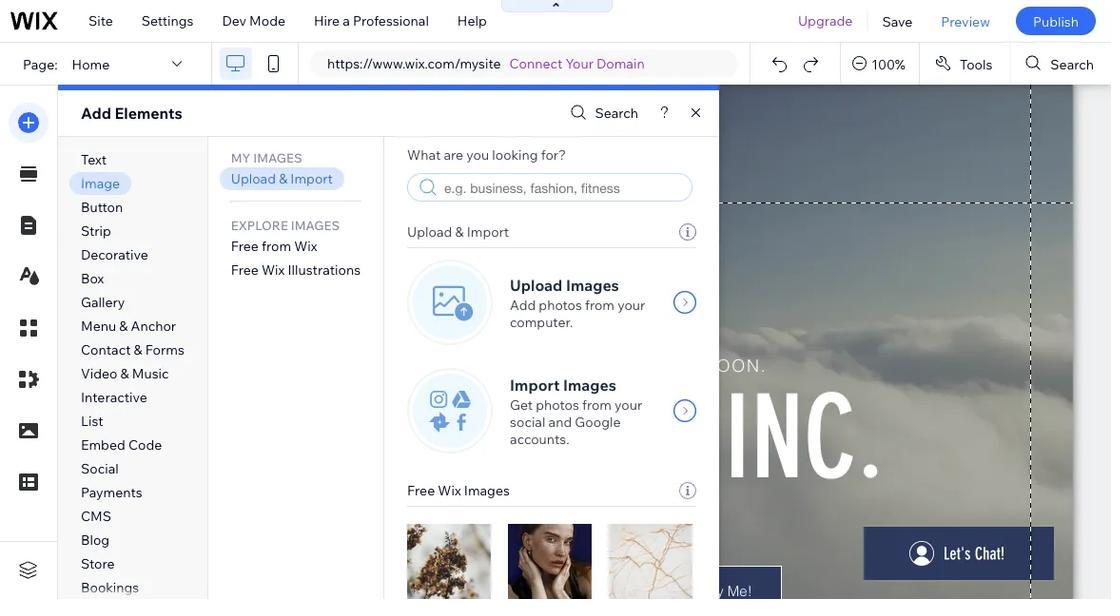 Task type: describe. For each thing, give the bounding box(es) containing it.
from inside explore images free from wix free wix illustrations
[[262, 238, 291, 255]]

and
[[549, 414, 572, 431]]

upgrade
[[798, 12, 853, 29]]

connect
[[510, 55, 563, 72]]

illustrations
[[288, 262, 361, 278]]

upload & import
[[407, 224, 509, 240]]

& right video
[[120, 365, 129, 382]]

1 vertical spatial search button
[[566, 99, 639, 127]]

computer.
[[510, 314, 573, 331]]

image
[[81, 175, 120, 192]]

publish button
[[1016, 7, 1096, 35]]

for?
[[541, 147, 566, 163]]

https://www.wix.com/mysite connect your domain
[[327, 55, 645, 72]]

forms
[[145, 342, 184, 358]]

what
[[407, 147, 441, 163]]

1 horizontal spatial import
[[467, 224, 509, 240]]

save button
[[868, 0, 927, 42]]

social
[[81, 461, 119, 477]]

text
[[81, 151, 107, 168]]

text image button strip decorative box gallery menu & anchor contact & forms video & music interactive list embed code social payments cms blog store bookings
[[81, 151, 184, 596]]

upload for images
[[510, 276, 563, 295]]

https://www.wix.com/mysite
[[327, 55, 501, 72]]

& inside my images upload & import
[[279, 170, 288, 187]]

anchor
[[131, 318, 176, 334]]

publish
[[1033, 13, 1079, 29]]

are
[[444, 147, 463, 163]]

images for import
[[563, 376, 616, 395]]

0 vertical spatial search
[[1051, 55, 1094, 72]]

accounts.
[[510, 431, 570, 448]]

photos for upload
[[539, 297, 582, 314]]

images for upload
[[566, 276, 619, 295]]

bookings
[[81, 579, 139, 596]]

my images upload & import
[[231, 150, 333, 187]]

google
[[575, 414, 621, 431]]

images for explore
[[291, 218, 340, 233]]

your for import images
[[615, 397, 643, 413]]

get
[[510, 397, 533, 413]]

from for import images
[[582, 397, 612, 413]]

list
[[81, 413, 103, 430]]

add inside upload images add photos from your computer.
[[510, 297, 536, 314]]

2 vertical spatial free
[[407, 482, 435, 499]]

payments
[[81, 484, 142, 501]]

explore
[[231, 218, 288, 233]]

professional
[[353, 12, 429, 29]]

help
[[458, 12, 487, 29]]

dev
[[222, 12, 246, 29]]

tools
[[960, 55, 993, 72]]

hire
[[314, 12, 340, 29]]

upload inside my images upload & import
[[231, 170, 276, 187]]

1 vertical spatial wix
[[262, 262, 285, 278]]

hire a professional
[[314, 12, 429, 29]]

photos for import
[[536, 397, 579, 413]]

1 vertical spatial free
[[231, 262, 259, 278]]

social
[[510, 414, 546, 431]]

looking
[[492, 147, 538, 163]]

settings
[[142, 12, 194, 29]]

menu
[[81, 318, 116, 334]]

& left forms
[[134, 342, 142, 358]]



Task type: vqa. For each thing, say whether or not it's contained in the screenshot.
Video & Music
no



Task type: locate. For each thing, give the bounding box(es) containing it.
add elements
[[81, 104, 182, 123]]

search down domain
[[595, 105, 639, 121]]

free
[[231, 238, 259, 255], [231, 262, 259, 278], [407, 482, 435, 499]]

photos inside import images get photos from your social and google accounts.
[[536, 397, 579, 413]]

& up explore
[[279, 170, 288, 187]]

upload
[[231, 170, 276, 187], [407, 224, 452, 240], [510, 276, 563, 295]]

interactive
[[81, 389, 147, 406]]

your for upload images
[[618, 297, 645, 314]]

0 vertical spatial import
[[291, 170, 333, 187]]

0 horizontal spatial upload
[[231, 170, 276, 187]]

& down are
[[455, 224, 464, 240]]

site
[[88, 12, 113, 29]]

photos inside upload images add photos from your computer.
[[539, 297, 582, 314]]

0 vertical spatial upload
[[231, 170, 276, 187]]

from
[[262, 238, 291, 255], [585, 297, 615, 314], [582, 397, 612, 413]]

home
[[72, 55, 110, 72]]

add up text
[[81, 104, 111, 123]]

1 vertical spatial your
[[615, 397, 643, 413]]

1 horizontal spatial add
[[510, 297, 536, 314]]

gallery
[[81, 294, 125, 311]]

images
[[253, 150, 302, 166], [291, 218, 340, 233], [566, 276, 619, 295], [563, 376, 616, 395], [464, 482, 510, 499]]

1 vertical spatial upload
[[407, 224, 452, 240]]

tools button
[[920, 43, 1010, 85]]

add up computer.
[[510, 297, 536, 314]]

images inside explore images free from wix free wix illustrations
[[291, 218, 340, 233]]

images for my
[[253, 150, 302, 166]]

2 horizontal spatial upload
[[510, 276, 563, 295]]

code
[[128, 437, 162, 453]]

2 vertical spatial wix
[[438, 482, 461, 499]]

you
[[466, 147, 489, 163]]

1 vertical spatial photos
[[536, 397, 579, 413]]

cms
[[81, 508, 111, 525]]

photos up "and" on the bottom of page
[[536, 397, 579, 413]]

free wix images
[[407, 482, 510, 499]]

import up explore images free from wix free wix illustrations
[[291, 170, 333, 187]]

search down publish button
[[1051, 55, 1094, 72]]

wix
[[294, 238, 317, 255], [262, 262, 285, 278], [438, 482, 461, 499]]

from inside import images get photos from your social and google accounts.
[[582, 397, 612, 413]]

2 horizontal spatial import
[[510, 376, 560, 395]]

upload up computer.
[[510, 276, 563, 295]]

0 vertical spatial add
[[81, 104, 111, 123]]

search button down publish
[[1011, 43, 1111, 85]]

upload inside upload images add photos from your computer.
[[510, 276, 563, 295]]

0 horizontal spatial search
[[595, 105, 639, 121]]

e.g. business, fashion, fitness field
[[443, 179, 686, 196]]

1 horizontal spatial search button
[[1011, 43, 1111, 85]]

1 vertical spatial from
[[585, 297, 615, 314]]

0 vertical spatial wix
[[294, 238, 317, 255]]

your inside import images get photos from your social and google accounts.
[[615, 397, 643, 413]]

search button
[[1011, 43, 1111, 85], [566, 99, 639, 127]]

import inside import images get photos from your social and google accounts.
[[510, 376, 560, 395]]

contact
[[81, 342, 131, 358]]

from for upload images
[[585, 297, 615, 314]]

0 horizontal spatial search button
[[566, 99, 639, 127]]

explore images free from wix free wix illustrations
[[231, 218, 361, 278]]

my
[[231, 150, 251, 166]]

button
[[81, 199, 123, 216]]

upload for &
[[407, 224, 452, 240]]

your inside upload images add photos from your computer.
[[618, 297, 645, 314]]

100%
[[872, 55, 906, 72]]

&
[[279, 170, 288, 187], [455, 224, 464, 240], [119, 318, 128, 334], [134, 342, 142, 358], [120, 365, 129, 382]]

1 horizontal spatial search
[[1051, 55, 1094, 72]]

from inside upload images add photos from your computer.
[[585, 297, 615, 314]]

a
[[343, 12, 350, 29]]

import
[[291, 170, 333, 187], [467, 224, 509, 240], [510, 376, 560, 395]]

import inside my images upload & import
[[291, 170, 333, 187]]

store
[[81, 556, 115, 572]]

photos
[[539, 297, 582, 314], [536, 397, 579, 413]]

box
[[81, 270, 104, 287]]

upload down "what"
[[407, 224, 452, 240]]

your
[[618, 297, 645, 314], [615, 397, 643, 413]]

0 vertical spatial from
[[262, 238, 291, 255]]

2 horizontal spatial wix
[[438, 482, 461, 499]]

2 vertical spatial import
[[510, 376, 560, 395]]

search button down domain
[[566, 99, 639, 127]]

dev mode
[[222, 12, 286, 29]]

1 horizontal spatial wix
[[294, 238, 317, 255]]

preview
[[941, 13, 990, 29]]

upload down my
[[231, 170, 276, 187]]

decorative
[[81, 246, 148, 263]]

video
[[81, 365, 117, 382]]

1 vertical spatial import
[[467, 224, 509, 240]]

import up get
[[510, 376, 560, 395]]

1 horizontal spatial upload
[[407, 224, 452, 240]]

save
[[882, 13, 913, 29]]

0 horizontal spatial add
[[81, 104, 111, 123]]

photos up computer.
[[539, 297, 582, 314]]

preview button
[[927, 0, 1005, 42]]

import down what are you looking for?
[[467, 224, 509, 240]]

0 vertical spatial your
[[618, 297, 645, 314]]

100% button
[[841, 43, 919, 85]]

embed
[[81, 437, 125, 453]]

2 vertical spatial upload
[[510, 276, 563, 295]]

blog
[[81, 532, 110, 549]]

images inside my images upload & import
[[253, 150, 302, 166]]

add
[[81, 104, 111, 123], [510, 297, 536, 314]]

1 vertical spatial add
[[510, 297, 536, 314]]

your
[[566, 55, 594, 72]]

search
[[1051, 55, 1094, 72], [595, 105, 639, 121]]

0 horizontal spatial import
[[291, 170, 333, 187]]

music
[[132, 365, 169, 382]]

images inside import images get photos from your social and google accounts.
[[563, 376, 616, 395]]

upload images add photos from your computer.
[[510, 276, 645, 331]]

0 vertical spatial free
[[231, 238, 259, 255]]

what are you looking for?
[[407, 147, 566, 163]]

strip
[[81, 223, 111, 239]]

elements
[[115, 104, 182, 123]]

images inside upload images add photos from your computer.
[[566, 276, 619, 295]]

0 vertical spatial photos
[[539, 297, 582, 314]]

1 vertical spatial search
[[595, 105, 639, 121]]

2 vertical spatial from
[[582, 397, 612, 413]]

0 horizontal spatial wix
[[262, 262, 285, 278]]

0 vertical spatial search button
[[1011, 43, 1111, 85]]

mode
[[249, 12, 286, 29]]

import images get photos from your social and google accounts.
[[510, 376, 643, 448]]

& right menu
[[119, 318, 128, 334]]

domain
[[597, 55, 645, 72]]



